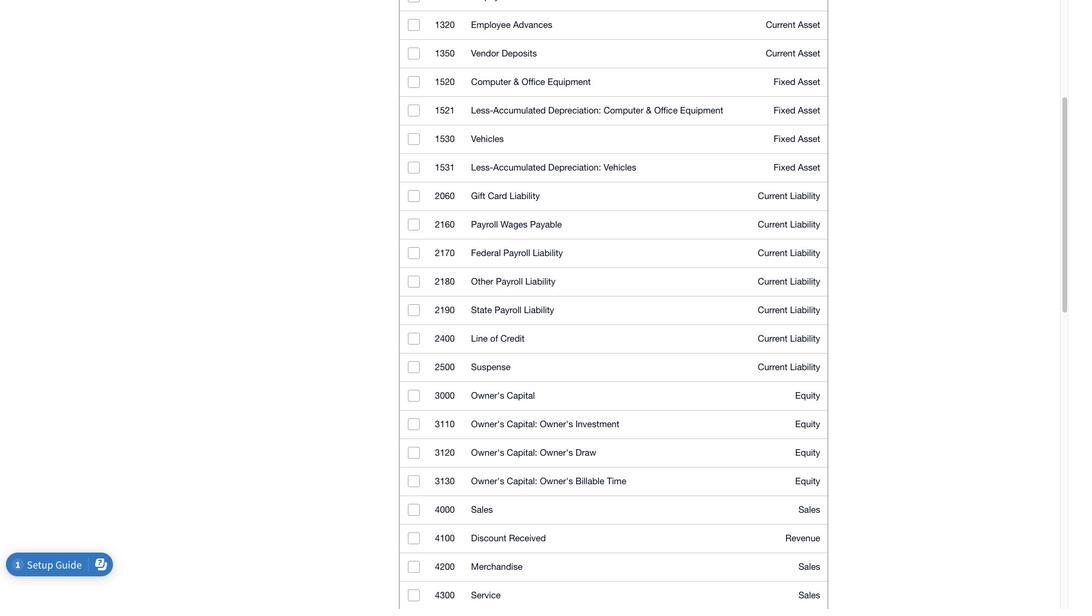 Task type: vqa. For each thing, say whether or not it's contained in the screenshot.
the Equity for Draw
yes



Task type: describe. For each thing, give the bounding box(es) containing it.
current liability for payroll wages payable
[[758, 219, 820, 230]]

discount received
[[471, 533, 546, 543]]

owner's up owner's capital: owner's draw
[[540, 419, 573, 429]]

discount
[[471, 533, 506, 543]]

wages
[[501, 219, 528, 230]]

2500
[[435, 362, 455, 372]]

owner's right 3130
[[471, 476, 504, 486]]

0 vertical spatial &
[[514, 77, 519, 87]]

current for line of credit
[[758, 334, 788, 344]]

fixed for vehicles
[[774, 162, 796, 172]]

1 equity from the top
[[795, 391, 820, 401]]

fixed for equipment
[[774, 77, 796, 87]]

service
[[471, 590, 501, 601]]

2190
[[435, 305, 455, 315]]

owner's capital: owner's draw
[[471, 448, 596, 458]]

1531
[[435, 162, 455, 172]]

received
[[509, 533, 546, 543]]

investment
[[576, 419, 619, 429]]

owner's left draw
[[540, 448, 573, 458]]

current for state payroll liability
[[758, 305, 788, 315]]

current for vendor deposits
[[766, 48, 796, 58]]

card
[[488, 191, 507, 201]]

revenue
[[785, 533, 820, 543]]

owner's down suspense
[[471, 391, 504, 401]]

1 horizontal spatial vehicles
[[604, 162, 636, 172]]

federal
[[471, 248, 501, 258]]

current for employee advances
[[766, 20, 796, 30]]

less- for less-accumulated depreciation: vehicles
[[471, 162, 493, 172]]

employee advances
[[471, 20, 552, 30]]

computer & office equipment
[[471, 77, 591, 87]]

draw
[[576, 448, 596, 458]]

vendor deposits
[[471, 48, 537, 58]]

owner's left billable
[[540, 476, 573, 486]]

1530
[[435, 134, 455, 144]]

1350
[[435, 48, 455, 58]]

billable
[[576, 476, 604, 486]]

suspense
[[471, 362, 511, 372]]

equity for investment
[[795, 419, 820, 429]]

equity for billable
[[795, 476, 820, 486]]

owner's capital: owner's investment
[[471, 419, 619, 429]]

less-accumulated depreciation: computer & office equipment
[[471, 105, 723, 115]]

2060
[[435, 191, 455, 201]]

accumulated for less-accumulated depreciation: computer & office equipment
[[493, 105, 546, 115]]

1 vertical spatial &
[[646, 105, 652, 115]]

current for gift card liability
[[758, 191, 788, 201]]

equity for draw
[[795, 448, 820, 458]]

4200
[[435, 562, 455, 572]]

3 fixed asset from the top
[[774, 134, 820, 144]]

merchandise
[[471, 562, 523, 572]]

capital: for owner's capital: owner's billable time
[[507, 476, 537, 486]]

capital: for owner's capital: owner's draw
[[507, 448, 537, 458]]

asset for less-accumulated depreciation: computer & office equipment
[[798, 105, 820, 115]]

current asset for employee advances
[[766, 20, 820, 30]]

less- for less-accumulated depreciation: computer & office equipment
[[471, 105, 493, 115]]

time
[[607, 476, 626, 486]]

fixed asset for computer
[[774, 105, 820, 115]]

3120
[[435, 448, 455, 458]]



Task type: locate. For each thing, give the bounding box(es) containing it.
fixed asset for vehicles
[[774, 162, 820, 172]]

payroll for state
[[495, 305, 522, 315]]

state
[[471, 305, 492, 315]]

owner's
[[471, 391, 504, 401], [471, 419, 504, 429], [540, 419, 573, 429], [471, 448, 504, 458], [540, 448, 573, 458], [471, 476, 504, 486], [540, 476, 573, 486]]

0 vertical spatial depreciation:
[[548, 105, 601, 115]]

accumulated up gift card liability
[[493, 162, 546, 172]]

2 accumulated from the top
[[493, 162, 546, 172]]

owner's capital
[[471, 391, 535, 401]]

of
[[490, 334, 498, 344]]

current liability for other payroll liability
[[758, 276, 820, 287]]

owner's capital: owner's billable time
[[471, 476, 626, 486]]

4000
[[435, 505, 455, 515]]

1 vertical spatial computer
[[604, 105, 644, 115]]

accumulated for less-accumulated depreciation: vehicles
[[493, 162, 546, 172]]

2 less- from the top
[[471, 162, 493, 172]]

current liability
[[758, 191, 820, 201], [758, 219, 820, 230], [758, 248, 820, 258], [758, 276, 820, 287], [758, 305, 820, 315], [758, 334, 820, 344], [758, 362, 820, 372]]

asset for employee advances
[[798, 20, 820, 30]]

less-accumulated depreciation: vehicles
[[471, 162, 636, 172]]

payroll for other
[[496, 276, 523, 287]]

deposits
[[502, 48, 537, 58]]

0 horizontal spatial computer
[[471, 77, 511, 87]]

advances
[[513, 20, 552, 30]]

0 vertical spatial computer
[[471, 77, 511, 87]]

4300
[[435, 590, 455, 601]]

capital:
[[507, 419, 537, 429], [507, 448, 537, 458], [507, 476, 537, 486]]

current
[[766, 20, 796, 30], [766, 48, 796, 58], [758, 191, 788, 201], [758, 219, 788, 230], [758, 248, 788, 258], [758, 276, 788, 287], [758, 305, 788, 315], [758, 334, 788, 344], [758, 362, 788, 372]]

line of credit
[[471, 334, 525, 344]]

1 fixed from the top
[[774, 77, 796, 87]]

asset for vehicles
[[798, 134, 820, 144]]

current for other payroll liability
[[758, 276, 788, 287]]

4 fixed from the top
[[774, 162, 796, 172]]

5 asset from the top
[[798, 134, 820, 144]]

payroll
[[471, 219, 498, 230], [503, 248, 530, 258], [496, 276, 523, 287], [495, 305, 522, 315]]

employee
[[471, 20, 511, 30]]

equipment
[[548, 77, 591, 87], [680, 105, 723, 115]]

capital: for owner's capital: owner's investment
[[507, 419, 537, 429]]

2180
[[435, 276, 455, 287]]

2160
[[435, 219, 455, 230]]

payable
[[530, 219, 562, 230]]

accumulated down computer & office equipment
[[493, 105, 546, 115]]

1 vertical spatial current asset
[[766, 48, 820, 58]]

1 vertical spatial office
[[654, 105, 678, 115]]

asset for computer & office equipment
[[798, 77, 820, 87]]

less-
[[471, 105, 493, 115], [471, 162, 493, 172]]

1 asset from the top
[[798, 20, 820, 30]]

2 asset from the top
[[798, 48, 820, 58]]

6 asset from the top
[[798, 162, 820, 172]]

0 vertical spatial current asset
[[766, 20, 820, 30]]

liability
[[510, 191, 540, 201], [790, 191, 820, 201], [790, 219, 820, 230], [533, 248, 563, 258], [790, 248, 820, 258], [525, 276, 556, 287], [790, 276, 820, 287], [524, 305, 554, 315], [790, 305, 820, 315], [790, 334, 820, 344], [790, 362, 820, 372]]

payroll up federal
[[471, 219, 498, 230]]

4 equity from the top
[[795, 476, 820, 486]]

2 capital: from the top
[[507, 448, 537, 458]]

current asset for vendor deposits
[[766, 48, 820, 58]]

3 asset from the top
[[798, 77, 820, 87]]

owner's right 3120
[[471, 448, 504, 458]]

1 vertical spatial equipment
[[680, 105, 723, 115]]

0 vertical spatial office
[[522, 77, 545, 87]]

payroll right the state
[[495, 305, 522, 315]]

other payroll liability
[[471, 276, 556, 287]]

7 current liability from the top
[[758, 362, 820, 372]]

payroll for federal
[[503, 248, 530, 258]]

owner's down owner's capital
[[471, 419, 504, 429]]

1 vertical spatial accumulated
[[493, 162, 546, 172]]

accumulated
[[493, 105, 546, 115], [493, 162, 546, 172]]

4 current liability from the top
[[758, 276, 820, 287]]

3 equity from the top
[[795, 448, 820, 458]]

1 current liability from the top
[[758, 191, 820, 201]]

current liability for line of credit
[[758, 334, 820, 344]]

fixed for computer
[[774, 105, 796, 115]]

computer
[[471, 77, 511, 87], [604, 105, 644, 115]]

3 current liability from the top
[[758, 248, 820, 258]]

2 equity from the top
[[795, 419, 820, 429]]

0 horizontal spatial equipment
[[548, 77, 591, 87]]

asset
[[798, 20, 820, 30], [798, 48, 820, 58], [798, 77, 820, 87], [798, 105, 820, 115], [798, 134, 820, 144], [798, 162, 820, 172]]

capital: down capital
[[507, 419, 537, 429]]

equity
[[795, 391, 820, 401], [795, 419, 820, 429], [795, 448, 820, 458], [795, 476, 820, 486]]

payroll down payroll wages payable
[[503, 248, 530, 258]]

&
[[514, 77, 519, 87], [646, 105, 652, 115]]

payroll wages payable
[[471, 219, 562, 230]]

1520
[[435, 77, 455, 87]]

less- right 1521
[[471, 105, 493, 115]]

2 fixed asset from the top
[[774, 105, 820, 115]]

2170
[[435, 248, 455, 258]]

3 fixed from the top
[[774, 134, 796, 144]]

1 current asset from the top
[[766, 20, 820, 30]]

gift
[[471, 191, 485, 201]]

fixed
[[774, 77, 796, 87], [774, 105, 796, 115], [774, 134, 796, 144], [774, 162, 796, 172]]

line
[[471, 334, 488, 344]]

current liability for federal payroll liability
[[758, 248, 820, 258]]

3000
[[435, 391, 455, 401]]

office
[[522, 77, 545, 87], [654, 105, 678, 115]]

2 depreciation: from the top
[[548, 162, 601, 172]]

current liability for state payroll liability
[[758, 305, 820, 315]]

2 current asset from the top
[[766, 48, 820, 58]]

depreciation: for vehicles
[[548, 162, 601, 172]]

current liability for gift card liability
[[758, 191, 820, 201]]

0 vertical spatial vehicles
[[471, 134, 504, 144]]

6 current liability from the top
[[758, 334, 820, 344]]

1 accumulated from the top
[[493, 105, 546, 115]]

1 capital: from the top
[[507, 419, 537, 429]]

depreciation:
[[548, 105, 601, 115], [548, 162, 601, 172]]

vendor
[[471, 48, 499, 58]]

fixed asset
[[774, 77, 820, 87], [774, 105, 820, 115], [774, 134, 820, 144], [774, 162, 820, 172]]

depreciation: for computer
[[548, 105, 601, 115]]

0 vertical spatial equipment
[[548, 77, 591, 87]]

1 horizontal spatial &
[[646, 105, 652, 115]]

gift card liability
[[471, 191, 540, 201]]

1320
[[435, 20, 455, 30]]

2 current liability from the top
[[758, 219, 820, 230]]

sales for service
[[799, 590, 820, 601]]

3130
[[435, 476, 455, 486]]

1521
[[435, 105, 455, 115]]

0 horizontal spatial office
[[522, 77, 545, 87]]

vehicles
[[471, 134, 504, 144], [604, 162, 636, 172]]

0 horizontal spatial vehicles
[[471, 134, 504, 144]]

3 capital: from the top
[[507, 476, 537, 486]]

0 horizontal spatial &
[[514, 77, 519, 87]]

1 horizontal spatial office
[[654, 105, 678, 115]]

1 vertical spatial vehicles
[[604, 162, 636, 172]]

2 vertical spatial capital:
[[507, 476, 537, 486]]

other
[[471, 276, 493, 287]]

4100
[[435, 533, 455, 543]]

current for federal payroll liability
[[758, 248, 788, 258]]

1 vertical spatial less-
[[471, 162, 493, 172]]

asset for vendor deposits
[[798, 48, 820, 58]]

sales for sales
[[799, 505, 820, 515]]

5 current liability from the top
[[758, 305, 820, 315]]

2400
[[435, 334, 455, 344]]

current liability for suspense
[[758, 362, 820, 372]]

capital: down owner's capital: owner's draw
[[507, 476, 537, 486]]

current asset
[[766, 20, 820, 30], [766, 48, 820, 58]]

capital: down owner's capital: owner's investment
[[507, 448, 537, 458]]

sales
[[471, 505, 493, 515], [799, 505, 820, 515], [799, 562, 820, 572], [799, 590, 820, 601]]

1 depreciation: from the top
[[548, 105, 601, 115]]

0 vertical spatial less-
[[471, 105, 493, 115]]

state payroll liability
[[471, 305, 554, 315]]

3110
[[435, 419, 455, 429]]

1 less- from the top
[[471, 105, 493, 115]]

4 fixed asset from the top
[[774, 162, 820, 172]]

1 vertical spatial depreciation:
[[548, 162, 601, 172]]

1 horizontal spatial computer
[[604, 105, 644, 115]]

fixed asset for equipment
[[774, 77, 820, 87]]

0 vertical spatial capital:
[[507, 419, 537, 429]]

1 fixed asset from the top
[[774, 77, 820, 87]]

payroll right other
[[496, 276, 523, 287]]

federal payroll liability
[[471, 248, 563, 258]]

current for payroll wages payable
[[758, 219, 788, 230]]

capital
[[507, 391, 535, 401]]

0 vertical spatial accumulated
[[493, 105, 546, 115]]

credit
[[501, 334, 525, 344]]

current for suspense
[[758, 362, 788, 372]]

1 vertical spatial capital:
[[507, 448, 537, 458]]

1 horizontal spatial equipment
[[680, 105, 723, 115]]

less- up "gift"
[[471, 162, 493, 172]]

asset for less-accumulated depreciation: vehicles
[[798, 162, 820, 172]]

4 asset from the top
[[798, 105, 820, 115]]

2 fixed from the top
[[774, 105, 796, 115]]

sales for merchandise
[[799, 562, 820, 572]]



